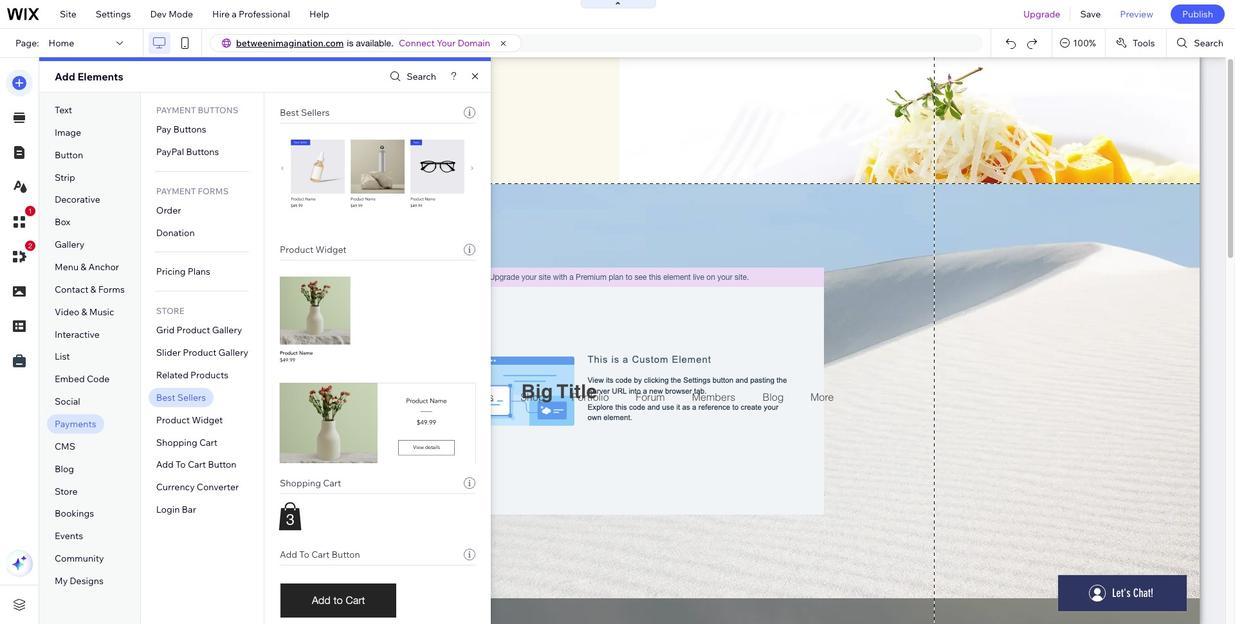 Task type: locate. For each thing, give the bounding box(es) containing it.
search button down connect
[[387, 67, 436, 86]]

0 vertical spatial gallery
[[55, 239, 85, 250]]

buttons up pay buttons
[[198, 105, 238, 115]]

currency
[[156, 481, 195, 493]]

1 horizontal spatial forms
[[198, 186, 229, 196]]

1 vertical spatial buttons
[[173, 124, 206, 135]]

0 vertical spatial best sellers
[[280, 107, 330, 118]]

2 horizontal spatial button
[[332, 549, 360, 560]]

pricing
[[156, 266, 186, 278]]

payment for payment buttons
[[156, 105, 196, 115]]

gallery up products
[[218, 347, 248, 358]]

grid
[[156, 324, 175, 336]]

0 horizontal spatial search button
[[387, 67, 436, 86]]

product widget
[[280, 244, 347, 255], [156, 414, 223, 426]]

1 vertical spatial shopping
[[280, 477, 321, 489]]

add elements
[[55, 70, 123, 83]]

0 vertical spatial product widget
[[280, 244, 347, 255]]

1 horizontal spatial add to cart button
[[280, 549, 360, 560]]

shopping
[[156, 437, 197, 448], [280, 477, 321, 489]]

designs
[[70, 575, 104, 587]]

0 horizontal spatial best
[[156, 392, 175, 403]]

1 vertical spatial product widget
[[156, 414, 223, 426]]

forms down anchor
[[98, 284, 125, 295]]

gallery up slider product gallery
[[212, 324, 242, 336]]

currency converter
[[156, 481, 239, 493]]

1 payment from the top
[[156, 105, 196, 115]]

my
[[55, 575, 68, 587]]

100%
[[1073, 37, 1096, 49]]

0 vertical spatial payment
[[156, 105, 196, 115]]

1 horizontal spatial search
[[1194, 37, 1224, 49]]

search down is available. connect your domain
[[407, 71, 436, 82]]

2 payment from the top
[[156, 186, 196, 196]]

1 vertical spatial store
[[55, 486, 78, 497]]

0 vertical spatial &
[[81, 261, 86, 273]]

elements
[[78, 70, 123, 83]]

preview
[[1120, 8, 1154, 20]]

your
[[437, 37, 456, 49]]

forms down paypal buttons
[[198, 186, 229, 196]]

search button
[[1167, 29, 1235, 57], [387, 67, 436, 86]]

shopping cart
[[156, 437, 218, 448], [280, 477, 341, 489]]

payment up pay buttons
[[156, 105, 196, 115]]

1 vertical spatial button
[[208, 459, 236, 471]]

1 horizontal spatial search button
[[1167, 29, 1235, 57]]

1 vertical spatial search button
[[387, 67, 436, 86]]

0 horizontal spatial add to cart button
[[156, 459, 236, 471]]

1 horizontal spatial button
[[208, 459, 236, 471]]

0 horizontal spatial add
[[55, 70, 75, 83]]

1 vertical spatial gallery
[[212, 324, 242, 336]]

products
[[191, 369, 229, 381]]

1 vertical spatial add to cart button
[[280, 549, 360, 560]]

buttons for payment buttons
[[198, 105, 238, 115]]

& right menu
[[81, 261, 86, 273]]

0 horizontal spatial shopping
[[156, 437, 197, 448]]

related products
[[156, 369, 229, 381]]

search button down the publish
[[1167, 29, 1235, 57]]

payment
[[156, 105, 196, 115], [156, 186, 196, 196]]

store up grid
[[156, 306, 184, 316]]

publish button
[[1171, 5, 1225, 24]]

search down the publish
[[1194, 37, 1224, 49]]

&
[[81, 261, 86, 273], [90, 284, 96, 295], [81, 306, 87, 318]]

buttons for paypal buttons
[[186, 146, 219, 158]]

0 vertical spatial best
[[280, 107, 299, 118]]

button
[[55, 149, 83, 161], [208, 459, 236, 471], [332, 549, 360, 560]]

1 vertical spatial &
[[90, 284, 96, 295]]

best sellers
[[280, 107, 330, 118], [156, 392, 206, 403]]

best
[[280, 107, 299, 118], [156, 392, 175, 403]]

tools
[[1133, 37, 1155, 49]]

list
[[55, 351, 70, 363]]

music
[[89, 306, 114, 318]]

store down blog
[[55, 486, 78, 497]]

0 vertical spatial widget
[[316, 244, 347, 255]]

2 vertical spatial gallery
[[218, 347, 248, 358]]

1 vertical spatial add
[[156, 459, 174, 471]]

search
[[1194, 37, 1224, 49], [407, 71, 436, 82]]

0 vertical spatial sellers
[[301, 107, 330, 118]]

social
[[55, 396, 80, 407]]

settings
[[96, 8, 131, 20]]

0 vertical spatial forms
[[198, 186, 229, 196]]

1 horizontal spatial shopping cart
[[280, 477, 341, 489]]

to
[[176, 459, 186, 471], [299, 549, 309, 560]]

save
[[1081, 8, 1101, 20]]

1 vertical spatial to
[[299, 549, 309, 560]]

1 horizontal spatial to
[[299, 549, 309, 560]]

box
[[55, 216, 70, 228]]

1 vertical spatial best
[[156, 392, 175, 403]]

video & music
[[55, 306, 114, 318]]

payment up order
[[156, 186, 196, 196]]

0 vertical spatial search button
[[1167, 29, 1235, 57]]

& for video
[[81, 306, 87, 318]]

payment for payment forms
[[156, 186, 196, 196]]

menu
[[55, 261, 79, 273]]

text
[[55, 104, 72, 116]]

decorative
[[55, 194, 100, 206]]

related
[[156, 369, 188, 381]]

slider
[[156, 347, 181, 358]]

0 horizontal spatial product widget
[[156, 414, 223, 426]]

login
[[156, 504, 180, 515]]

0 vertical spatial buttons
[[198, 105, 238, 115]]

gallery
[[55, 239, 85, 250], [212, 324, 242, 336], [218, 347, 248, 358]]

1 vertical spatial payment
[[156, 186, 196, 196]]

home
[[49, 37, 74, 49]]

& right video on the left
[[81, 306, 87, 318]]

grid product gallery
[[156, 324, 242, 336]]

0 vertical spatial store
[[156, 306, 184, 316]]

buttons
[[198, 105, 238, 115], [173, 124, 206, 135], [186, 146, 219, 158]]

1 horizontal spatial shopping
[[280, 477, 321, 489]]

product
[[280, 244, 313, 255], [177, 324, 210, 336], [183, 347, 216, 358], [156, 414, 190, 426]]

0 vertical spatial shopping cart
[[156, 437, 218, 448]]

domain
[[458, 37, 490, 49]]

add
[[55, 70, 75, 83], [156, 459, 174, 471], [280, 549, 297, 560]]

2 vertical spatial buttons
[[186, 146, 219, 158]]

forms
[[198, 186, 229, 196], [98, 284, 125, 295]]

2 vertical spatial button
[[332, 549, 360, 560]]

plans
[[188, 266, 210, 278]]

bookings
[[55, 508, 94, 520]]

& right contact
[[90, 284, 96, 295]]

0 vertical spatial button
[[55, 149, 83, 161]]

widget
[[316, 244, 347, 255], [192, 414, 223, 426]]

2 horizontal spatial add
[[280, 549, 297, 560]]

site
[[60, 8, 76, 20]]

1 horizontal spatial add
[[156, 459, 174, 471]]

paypal buttons
[[156, 146, 219, 158]]

connect
[[399, 37, 435, 49]]

1 vertical spatial search
[[407, 71, 436, 82]]

buttons down pay buttons
[[186, 146, 219, 158]]

1 horizontal spatial sellers
[[301, 107, 330, 118]]

2 vertical spatial &
[[81, 306, 87, 318]]

video
[[55, 306, 79, 318]]

pay
[[156, 124, 171, 135]]

sellers
[[301, 107, 330, 118], [177, 392, 206, 403]]

cart
[[199, 437, 218, 448], [188, 459, 206, 471], [323, 477, 341, 489], [311, 549, 330, 560]]

1 vertical spatial widget
[[192, 414, 223, 426]]

0 vertical spatial add
[[55, 70, 75, 83]]

gallery up menu
[[55, 239, 85, 250]]

0 horizontal spatial best sellers
[[156, 392, 206, 403]]

& for contact
[[90, 284, 96, 295]]

hire a professional
[[212, 8, 290, 20]]

contact
[[55, 284, 88, 295]]

a
[[232, 8, 237, 20]]

0 horizontal spatial sellers
[[177, 392, 206, 403]]

store
[[156, 306, 184, 316], [55, 486, 78, 497]]

1 vertical spatial sellers
[[177, 392, 206, 403]]

0 horizontal spatial forms
[[98, 284, 125, 295]]

gallery for grid product gallery
[[212, 324, 242, 336]]

my designs
[[55, 575, 104, 587]]

buttons down payment buttons
[[173, 124, 206, 135]]

0 horizontal spatial to
[[176, 459, 186, 471]]



Task type: vqa. For each thing, say whether or not it's contained in the screenshot.
Text
yes



Task type: describe. For each thing, give the bounding box(es) containing it.
0 vertical spatial to
[[176, 459, 186, 471]]

0 vertical spatial search
[[1194, 37, 1224, 49]]

contact & forms
[[55, 284, 125, 295]]

0 horizontal spatial search
[[407, 71, 436, 82]]

interactive
[[55, 329, 100, 340]]

cms
[[55, 441, 75, 452]]

betweenimagination.com
[[236, 37, 344, 49]]

1 vertical spatial forms
[[98, 284, 125, 295]]

0 horizontal spatial shopping cart
[[156, 437, 218, 448]]

gallery for slider product gallery
[[218, 347, 248, 358]]

preview button
[[1111, 0, 1163, 28]]

strip
[[55, 172, 75, 183]]

0 horizontal spatial store
[[55, 486, 78, 497]]

mode
[[169, 8, 193, 20]]

slider product gallery
[[156, 347, 248, 358]]

publish
[[1183, 8, 1213, 20]]

0 vertical spatial shopping
[[156, 437, 197, 448]]

1 horizontal spatial best sellers
[[280, 107, 330, 118]]

converter
[[197, 481, 239, 493]]

blog
[[55, 463, 74, 475]]

1
[[28, 207, 32, 215]]

1 horizontal spatial widget
[[316, 244, 347, 255]]

payment forms
[[156, 186, 229, 196]]

code
[[87, 373, 110, 385]]

is
[[347, 38, 354, 48]]

0 vertical spatial add to cart button
[[156, 459, 236, 471]]

community
[[55, 553, 104, 564]]

paypal
[[156, 146, 184, 158]]

available.
[[356, 38, 394, 48]]

menu & anchor
[[55, 261, 119, 273]]

2
[[28, 242, 32, 250]]

dev mode
[[150, 8, 193, 20]]

save button
[[1071, 0, 1111, 28]]

donation
[[156, 227, 195, 238]]

100% button
[[1053, 29, 1105, 57]]

& for menu
[[81, 261, 86, 273]]

pricing plans
[[156, 266, 210, 278]]

login bar
[[156, 504, 196, 515]]

1 vertical spatial best sellers
[[156, 392, 206, 403]]

hire
[[212, 8, 230, 20]]

embed code
[[55, 373, 110, 385]]

is available. connect your domain
[[347, 37, 490, 49]]

1 horizontal spatial product widget
[[280, 244, 347, 255]]

events
[[55, 530, 83, 542]]

dev
[[150, 8, 167, 20]]

1 vertical spatial shopping cart
[[280, 477, 341, 489]]

order
[[156, 204, 181, 216]]

0 horizontal spatial widget
[[192, 414, 223, 426]]

bar
[[182, 504, 196, 515]]

1 button
[[6, 206, 35, 235]]

image
[[55, 127, 81, 138]]

anchor
[[89, 261, 119, 273]]

pay buttons
[[156, 124, 206, 135]]

help
[[309, 8, 329, 20]]

0 horizontal spatial button
[[55, 149, 83, 161]]

buttons for pay buttons
[[173, 124, 206, 135]]

2 button
[[6, 241, 35, 270]]

payments
[[55, 418, 96, 430]]

embed
[[55, 373, 85, 385]]

1 horizontal spatial store
[[156, 306, 184, 316]]

professional
[[239, 8, 290, 20]]

tools button
[[1106, 29, 1167, 57]]

payment buttons
[[156, 105, 238, 115]]

2 vertical spatial add
[[280, 549, 297, 560]]

1 horizontal spatial best
[[280, 107, 299, 118]]

upgrade
[[1024, 8, 1061, 20]]



